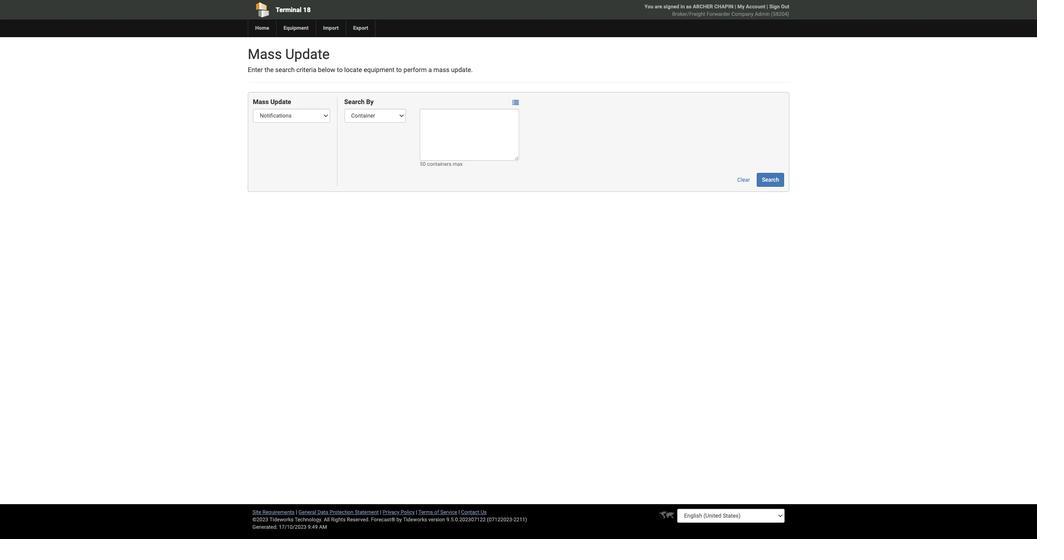 Task type: vqa. For each thing, say whether or not it's contained in the screenshot.
Requirements
yes



Task type: locate. For each thing, give the bounding box(es) containing it.
1 vertical spatial update
[[270, 98, 291, 106]]

mass
[[434, 66, 450, 73]]

50
[[420, 162, 426, 168]]

show list image
[[512, 99, 519, 106]]

my account link
[[737, 4, 765, 10]]

site
[[252, 510, 261, 516]]

2211)
[[514, 517, 527, 523]]

search left 'by'
[[344, 98, 365, 106]]

sign out link
[[769, 4, 789, 10]]

home link
[[248, 20, 276, 37]]

9:49
[[308, 524, 318, 530]]

| left sign
[[767, 4, 768, 10]]

general
[[299, 510, 316, 516]]

import link
[[316, 20, 346, 37]]

signed
[[664, 4, 679, 10]]

|
[[735, 4, 736, 10], [767, 4, 768, 10], [296, 510, 297, 516], [380, 510, 381, 516], [416, 510, 417, 516], [459, 510, 460, 516]]

| up 9.5.0.202307122
[[459, 510, 460, 516]]

0 horizontal spatial to
[[337, 66, 343, 73]]

contact us link
[[461, 510, 487, 516]]

to left perform
[[396, 66, 402, 73]]

clear button
[[732, 173, 755, 187]]

terminal
[[276, 6, 302, 13]]

contact
[[461, 510, 479, 516]]

17/10/2023
[[279, 524, 306, 530]]

None text field
[[420, 109, 519, 161]]

9.5.0.202307122
[[447, 517, 486, 523]]

search button
[[757, 173, 784, 187]]

enter
[[248, 66, 263, 73]]

mass update
[[253, 98, 291, 106]]

locate
[[344, 66, 362, 73]]

privacy
[[383, 510, 399, 516]]

1 vertical spatial mass
[[253, 98, 269, 106]]

equipment
[[364, 66, 395, 73]]

| up forecast® at the bottom of the page
[[380, 510, 381, 516]]

mass inside mass update enter the search criteria below to locate equipment to perform a mass update.
[[248, 46, 282, 62]]

1 horizontal spatial to
[[396, 66, 402, 73]]

protection
[[330, 510, 354, 516]]

tideworks
[[403, 517, 427, 523]]

search right clear button
[[762, 177, 779, 183]]

mass for mass update enter the search criteria below to locate equipment to perform a mass update.
[[248, 46, 282, 62]]

mass up the the
[[248, 46, 282, 62]]

update down search
[[270, 98, 291, 106]]

0 vertical spatial update
[[285, 46, 330, 62]]

| up tideworks
[[416, 510, 417, 516]]

are
[[655, 4, 662, 10]]

mass
[[248, 46, 282, 62], [253, 98, 269, 106]]

search
[[275, 66, 295, 73]]

update
[[285, 46, 330, 62], [270, 98, 291, 106]]

export link
[[346, 20, 375, 37]]

sign
[[769, 4, 780, 10]]

equipment
[[284, 25, 309, 31]]

search inside button
[[762, 177, 779, 183]]

0 vertical spatial mass
[[248, 46, 282, 62]]

mass for mass update
[[253, 98, 269, 106]]

mass down enter
[[253, 98, 269, 106]]

update for mass update enter the search criteria below to locate equipment to perform a mass update.
[[285, 46, 330, 62]]

criteria
[[296, 66, 316, 73]]

service
[[440, 510, 457, 516]]

policy
[[401, 510, 415, 516]]

terms
[[418, 510, 433, 516]]

| left general
[[296, 510, 297, 516]]

a
[[428, 66, 432, 73]]

update inside mass update enter the search criteria below to locate equipment to perform a mass update.
[[285, 46, 330, 62]]

0 horizontal spatial search
[[344, 98, 365, 106]]

0 vertical spatial search
[[344, 98, 365, 106]]

search
[[344, 98, 365, 106], [762, 177, 779, 183]]

1 vertical spatial search
[[762, 177, 779, 183]]

to right 'below'
[[337, 66, 343, 73]]

archer
[[693, 4, 713, 10]]

account
[[746, 4, 765, 10]]

data
[[317, 510, 328, 516]]

| left my
[[735, 4, 736, 10]]

to
[[337, 66, 343, 73], [396, 66, 402, 73]]

statement
[[355, 510, 379, 516]]

1 horizontal spatial search
[[762, 177, 779, 183]]

company
[[732, 11, 754, 17]]

import
[[323, 25, 339, 31]]

forecast®
[[371, 517, 395, 523]]

©2023 tideworks
[[252, 517, 294, 523]]

site requirements link
[[252, 510, 295, 516]]

update up criteria
[[285, 46, 330, 62]]

us
[[481, 510, 487, 516]]

search for search by
[[344, 98, 365, 106]]

search by
[[344, 98, 374, 106]]

perform
[[404, 66, 427, 73]]

update.
[[451, 66, 473, 73]]

site requirements | general data protection statement | privacy policy | terms of service | contact us ©2023 tideworks technology. all rights reserved. forecast® by tideworks version 9.5.0.202307122 (07122023-2211) generated: 17/10/2023 9:49 am
[[252, 510, 527, 530]]

chapin
[[714, 4, 734, 10]]



Task type: describe. For each thing, give the bounding box(es) containing it.
forwarder
[[707, 11, 730, 17]]

you are signed in as archer chapin | my account | sign out broker/freight forwarder company admin (58204)
[[645, 4, 789, 17]]

18
[[303, 6, 311, 13]]

search for search
[[762, 177, 779, 183]]

clear
[[737, 177, 750, 183]]

export
[[353, 25, 368, 31]]

in
[[681, 4, 685, 10]]

you
[[645, 4, 654, 10]]

my
[[737, 4, 745, 10]]

(58204)
[[771, 11, 789, 17]]

(07122023-
[[487, 517, 514, 523]]

terminal 18 link
[[248, 0, 465, 20]]

version
[[428, 517, 445, 523]]

all
[[324, 517, 330, 523]]

mass update enter the search criteria below to locate equipment to perform a mass update.
[[248, 46, 473, 73]]

1 to from the left
[[337, 66, 343, 73]]

50 containers max
[[420, 162, 463, 168]]

terms of service link
[[418, 510, 457, 516]]

home
[[255, 25, 269, 31]]

privacy policy link
[[383, 510, 415, 516]]

admin
[[755, 11, 770, 17]]

equipment link
[[276, 20, 316, 37]]

terminal 18
[[276, 6, 311, 13]]

2 to from the left
[[396, 66, 402, 73]]

requirements
[[263, 510, 295, 516]]

containers
[[427, 162, 451, 168]]

general data protection statement link
[[299, 510, 379, 516]]

by
[[397, 517, 402, 523]]

technology.
[[295, 517, 323, 523]]

rights
[[331, 517, 346, 523]]

by
[[366, 98, 374, 106]]

the
[[264, 66, 274, 73]]

broker/freight
[[672, 11, 705, 17]]

generated:
[[252, 524, 278, 530]]

of
[[434, 510, 439, 516]]

am
[[319, 524, 327, 530]]

as
[[686, 4, 692, 10]]

reserved.
[[347, 517, 370, 523]]

below
[[318, 66, 335, 73]]

max
[[453, 162, 463, 168]]

out
[[781, 4, 789, 10]]

update for mass update
[[270, 98, 291, 106]]



